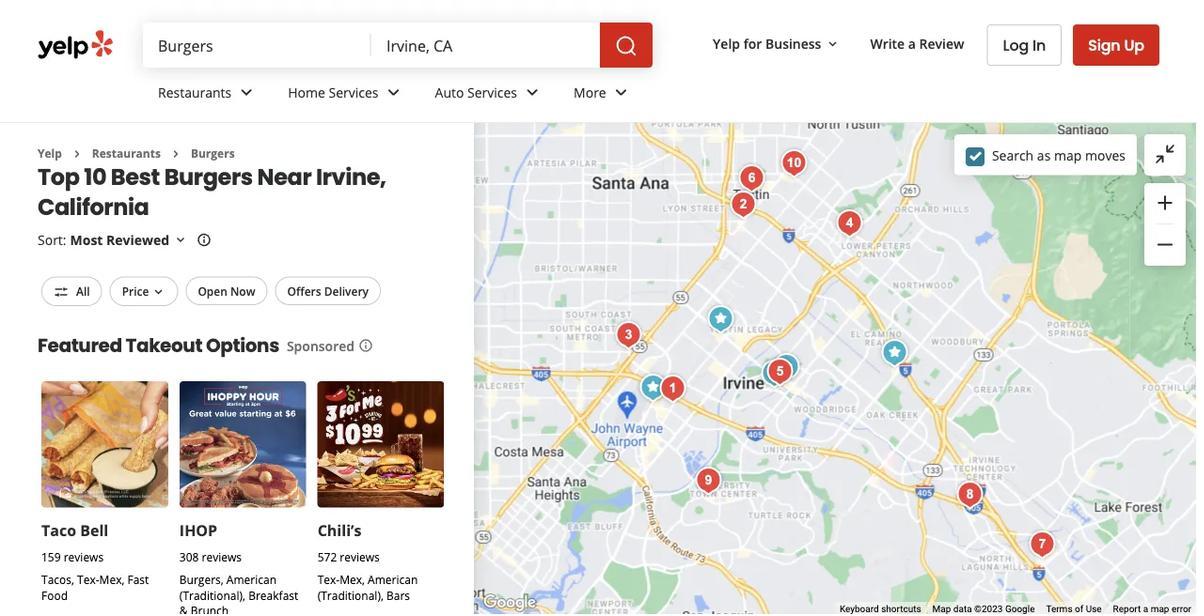 Task type: describe. For each thing, give the bounding box(es) containing it.
california
[[38, 191, 149, 223]]

moves
[[1085, 146, 1126, 164]]

auto
[[435, 83, 464, 101]]

search as map moves
[[992, 146, 1126, 164]]

report a map error
[[1113, 604, 1192, 616]]

now
[[230, 283, 255, 299]]

bosscat kitchen and libations image
[[654, 371, 692, 408]]

food
[[41, 588, 68, 604]]

16 chevron right v2 image
[[168, 147, 183, 162]]

map data ©2023 google
[[932, 604, 1035, 616]]

offers
[[287, 283, 321, 299]]

chili's
[[318, 521, 362, 541]]

1 vertical spatial 16 info v2 image
[[358, 339, 373, 354]]

american inside chili's 572 reviews tex-mex, american (traditional), bars
[[368, 573, 418, 588]]

map region
[[408, 12, 1197, 616]]

1 vertical spatial restaurants
[[92, 146, 161, 161]]

sort:
[[38, 231, 66, 249]]

brunch
[[191, 604, 229, 616]]

business
[[765, 34, 821, 52]]

kfc image
[[876, 335, 914, 372]]

write a review
[[870, 34, 964, 52]]

24 chevron down v2 image for restaurants
[[235, 81, 258, 104]]

yelp for business button
[[705, 26, 848, 60]]

zoom in image
[[1154, 192, 1176, 214]]

map for error
[[1151, 604, 1169, 616]]

chili's link
[[318, 521, 362, 541]]

american inside ihop 308 reviews burgers, american (traditional), breakfast & brunch
[[227, 573, 277, 588]]

mex, inside chili's 572 reviews tex-mex, american (traditional), bars
[[340, 573, 365, 588]]

16 filter v2 image
[[54, 285, 69, 300]]

open now
[[198, 283, 255, 299]]

most reviewed
[[70, 231, 169, 249]]

near
[[257, 161, 312, 193]]

featured takeout options
[[38, 333, 279, 359]]

best
[[111, 161, 160, 193]]

sign up link
[[1073, 24, 1160, 66]]

308
[[179, 550, 199, 565]]

©2023
[[974, 604, 1003, 616]]

log in
[[1003, 35, 1046, 56]]

16 chevron down v2 image
[[173, 233, 188, 248]]

ihop image
[[634, 370, 672, 407]]

reviews inside taco bell 159 reviews tacos, tex-mex, fast food
[[64, 550, 104, 565]]

google
[[1005, 604, 1035, 616]]

map
[[932, 604, 951, 616]]

price
[[122, 283, 149, 299]]

offers delivery button
[[275, 277, 381, 306]]

16 chevron down v2 image for price
[[151, 285, 166, 300]]

home
[[288, 83, 325, 101]]

terms of use
[[1046, 604, 1102, 616]]

more link
[[559, 68, 648, 122]]

open now button
[[186, 277, 268, 306]]

taco bell image
[[702, 301, 740, 339]]

sign
[[1088, 34, 1121, 55]]

most
[[70, 231, 103, 249]]

none field find
[[158, 35, 356, 55]]

terms of use link
[[1046, 604, 1102, 616]]

none field near
[[387, 35, 585, 55]]

more
[[574, 83, 606, 101]]

the cut image
[[761, 354, 799, 391]]

24 chevron down v2 image for auto services
[[521, 81, 544, 104]]

reviews for chili's
[[340, 550, 380, 565]]

top
[[38, 161, 80, 193]]

search
[[992, 146, 1034, 164]]

offers delivery
[[287, 283, 369, 299]]

report
[[1113, 604, 1141, 616]]

(traditional), inside chili's 572 reviews tex-mex, american (traditional), bars
[[318, 588, 384, 604]]

tacos,
[[41, 573, 74, 588]]

wingstop image
[[768, 349, 805, 387]]

tex- inside chili's 572 reviews tex-mex, american (traditional), bars
[[318, 573, 340, 588]]

in
[[1033, 35, 1046, 56]]

open
[[198, 283, 227, 299]]

&
[[179, 604, 188, 616]]

reviewed
[[106, 231, 169, 249]]

of
[[1075, 604, 1084, 616]]

a for write
[[908, 34, 916, 52]]

burgers inside the top 10 best burgers near irvine, california
[[164, 161, 253, 193]]

bars
[[387, 588, 410, 604]]

reviews for ihop
[[202, 550, 242, 565]]

filters group
[[38, 277, 385, 306]]

services for home services
[[329, 83, 379, 101]]

review
[[919, 34, 964, 52]]

fast
[[127, 573, 149, 588]]

log in link
[[987, 24, 1062, 66]]

bell
[[80, 521, 108, 541]]

ihop 308 reviews burgers, american (traditional), breakfast & brunch
[[179, 521, 298, 616]]

burnt crumbs image
[[951, 477, 989, 514]]

terms
[[1046, 604, 1073, 616]]

0 horizontal spatial 16 info v2 image
[[197, 233, 212, 248]]

top 10 best burgers near irvine, california
[[38, 161, 386, 223]]

american grub image
[[733, 160, 771, 197]]

yelp for 'yelp' link
[[38, 146, 62, 161]]

(traditional), inside ihop 308 reviews burgers, american (traditional), breakfast & brunch
[[179, 588, 246, 604]]

chili's 572 reviews tex-mex, american (traditional), bars
[[318, 521, 418, 604]]



Task type: vqa. For each thing, say whether or not it's contained in the screenshot.
the experience.
no



Task type: locate. For each thing, give the bounding box(es) containing it.
a right "report"
[[1143, 604, 1148, 616]]

all
[[76, 283, 90, 299]]

business categories element
[[143, 68, 1160, 122]]

home services
[[288, 83, 379, 101]]

24 chevron down v2 image down find field
[[235, 81, 258, 104]]

nate's korner image
[[610, 317, 647, 355]]

mex, left fast
[[99, 573, 124, 588]]

Find text field
[[158, 35, 356, 55]]

1 none field from the left
[[158, 35, 356, 55]]

24 chevron down v2 image inside restaurants link
[[235, 81, 258, 104]]

log
[[1003, 35, 1029, 56]]

tex-
[[77, 573, 99, 588], [318, 573, 340, 588]]

1 horizontal spatial a
[[1143, 604, 1148, 616]]

options
[[206, 333, 279, 359]]

ihop
[[179, 521, 217, 541]]

burgers up 16 chevron down v2 image
[[164, 161, 253, 193]]

rock & brews - tustin image
[[775, 145, 813, 182]]

16 chevron down v2 image right the business
[[825, 36, 840, 52]]

restaurants link
[[143, 68, 273, 122], [92, 146, 161, 161]]

none field up home
[[158, 35, 356, 55]]

sign up
[[1088, 34, 1144, 55]]

1 vertical spatial 16 chevron down v2 image
[[151, 285, 166, 300]]

1 reviews from the left
[[64, 550, 104, 565]]

24 chevron down v2 image
[[382, 81, 405, 104], [610, 81, 633, 104]]

reviews inside ihop 308 reviews burgers, american (traditional), breakfast & brunch
[[202, 550, 242, 565]]

2 24 chevron down v2 image from the left
[[610, 81, 633, 104]]

1 horizontal spatial yelp
[[713, 34, 740, 52]]

a inside "link"
[[908, 34, 916, 52]]

the hat image
[[1024, 527, 1061, 564]]

16 info v2 image right sponsored
[[358, 339, 373, 354]]

0 horizontal spatial none field
[[158, 35, 356, 55]]

24 chevron down v2 image inside auto services link
[[521, 81, 544, 104]]

services right home
[[329, 83, 379, 101]]

24 chevron down v2 image right more
[[610, 81, 633, 104]]

16 chevron down v2 image inside price dropdown button
[[151, 285, 166, 300]]

1 horizontal spatial services
[[467, 83, 517, 101]]

1 services from the left
[[329, 83, 379, 101]]

mex, inside taco bell 159 reviews tacos, tex-mex, fast food
[[99, 573, 124, 588]]

(traditional),
[[179, 588, 246, 604], [318, 588, 384, 604]]

16 chevron down v2 image
[[825, 36, 840, 52], [151, 285, 166, 300]]

16 info v2 image right 16 chevron down v2 image
[[197, 233, 212, 248]]

1 (traditional), from the left
[[179, 588, 246, 604]]

1 24 chevron down v2 image from the left
[[382, 81, 405, 104]]

1 horizontal spatial 16 chevron down v2 image
[[825, 36, 840, 52]]

yelp for business
[[713, 34, 821, 52]]

2 american from the left
[[368, 573, 418, 588]]

16 info v2 image
[[197, 233, 212, 248], [358, 339, 373, 354]]

keyboard shortcuts
[[840, 604, 921, 616]]

tex- right the "tacos," in the bottom left of the page
[[77, 573, 99, 588]]

0 vertical spatial a
[[908, 34, 916, 52]]

0 horizontal spatial yelp
[[38, 146, 62, 161]]

24 chevron down v2 image for home services
[[382, 81, 405, 104]]

data
[[953, 604, 972, 616]]

0 horizontal spatial mex,
[[99, 573, 124, 588]]

tex- down 572
[[318, 573, 340, 588]]

sponsored
[[287, 337, 354, 355]]

auto services link
[[420, 68, 559, 122]]

lazy dog restaurant & bar image
[[831, 205, 868, 243]]

reviews inside chili's 572 reviews tex-mex, american (traditional), bars
[[340, 550, 380, 565]]

0 horizontal spatial 24 chevron down v2 image
[[382, 81, 405, 104]]

0 horizontal spatial services
[[329, 83, 379, 101]]

(traditional), down 572
[[318, 588, 384, 604]]

reviews up burgers,
[[202, 550, 242, 565]]

16 chevron right v2 image
[[69, 147, 84, 162]]

yelp for yelp for business
[[713, 34, 740, 52]]

auto services
[[435, 83, 517, 101]]

1 mex, from the left
[[99, 573, 124, 588]]

2 tex- from the left
[[318, 573, 340, 588]]

1 vertical spatial map
[[1151, 604, 1169, 616]]

restaurants link left 16 chevron right v2 icon
[[92, 146, 161, 161]]

taco bell 159 reviews tacos, tex-mex, fast food
[[41, 521, 149, 604]]

a
[[908, 34, 916, 52], [1143, 604, 1148, 616]]

delivery
[[324, 283, 369, 299]]

burgers
[[191, 146, 235, 161], [164, 161, 253, 193]]

chili's image
[[756, 355, 793, 393]]

restaurants up burgers link
[[158, 83, 232, 101]]

home services link
[[273, 68, 420, 122]]

keyboard shortcuts button
[[840, 603, 921, 616]]

services right the auto on the left of page
[[467, 83, 517, 101]]

none field up auto services
[[387, 35, 585, 55]]

0 horizontal spatial american
[[227, 573, 277, 588]]

24 chevron down v2 image inside "home services" link
[[382, 81, 405, 104]]

0 vertical spatial 16 info v2 image
[[197, 233, 212, 248]]

24 chevron down v2 image right auto services
[[521, 81, 544, 104]]

a for report
[[1143, 604, 1148, 616]]

0 horizontal spatial (traditional),
[[179, 588, 246, 604]]

1 horizontal spatial 24 chevron down v2 image
[[521, 81, 544, 104]]

1 american from the left
[[227, 573, 277, 588]]

yelp link
[[38, 146, 62, 161]]

yelp inside button
[[713, 34, 740, 52]]

report a map error link
[[1113, 604, 1192, 616]]

price button
[[110, 277, 178, 306]]

24 chevron down v2 image inside more link
[[610, 81, 633, 104]]

keyboard
[[840, 604, 879, 616]]

group
[[1144, 183, 1186, 266]]

takeout
[[126, 333, 202, 359]]

Near text field
[[387, 35, 585, 55]]

None field
[[158, 35, 356, 55], [387, 35, 585, 55]]

2 reviews from the left
[[202, 550, 242, 565]]

burgers link
[[191, 146, 235, 161]]

zoom out image
[[1154, 234, 1176, 256]]

16 chevron down v2 image inside yelp for business button
[[825, 36, 840, 52]]

reviews down 'taco bell' link
[[64, 550, 104, 565]]

1 horizontal spatial mex,
[[340, 573, 365, 588]]

(traditional), down the 308
[[179, 588, 246, 604]]

featured
[[38, 333, 122, 359]]

mex, left 'bars'
[[340, 573, 365, 588]]

0 horizontal spatial a
[[908, 34, 916, 52]]

american
[[227, 573, 277, 588], [368, 573, 418, 588]]

1 horizontal spatial american
[[368, 573, 418, 588]]

restaurants link up burgers link
[[143, 68, 273, 122]]

16 chevron down v2 image right price
[[151, 285, 166, 300]]

ihop link
[[179, 521, 217, 541]]

1 vertical spatial restaurants link
[[92, 146, 161, 161]]

None search field
[[143, 23, 656, 68]]

peter's gourmade burgers image
[[725, 186, 762, 224]]

1 horizontal spatial none field
[[387, 35, 585, 55]]

2 mex, from the left
[[340, 573, 365, 588]]

0 horizontal spatial reviews
[[64, 550, 104, 565]]

0 vertical spatial restaurants link
[[143, 68, 273, 122]]

breakfast
[[248, 588, 298, 604]]

write
[[870, 34, 905, 52]]

reviews
[[64, 550, 104, 565], [202, 550, 242, 565], [340, 550, 380, 565]]

1 vertical spatial yelp
[[38, 146, 62, 161]]

3 reviews from the left
[[340, 550, 380, 565]]

map right as
[[1054, 146, 1082, 164]]

burgers,
[[179, 573, 224, 588]]

2 (traditional), from the left
[[318, 588, 384, 604]]

up
[[1124, 34, 1144, 55]]

services for auto services
[[467, 83, 517, 101]]

2 none field from the left
[[387, 35, 585, 55]]

services
[[329, 83, 379, 101], [467, 83, 517, 101]]

google image
[[479, 592, 541, 616]]

burgers right 16 chevron right v2 icon
[[191, 146, 235, 161]]

2 horizontal spatial reviews
[[340, 550, 380, 565]]

572
[[318, 550, 337, 565]]

0 horizontal spatial 24 chevron down v2 image
[[235, 81, 258, 104]]

0 horizontal spatial 16 chevron down v2 image
[[151, 285, 166, 300]]

tex- inside taco bell 159 reviews tacos, tex-mex, fast food
[[77, 573, 99, 588]]

map left error
[[1151, 604, 1169, 616]]

1 24 chevron down v2 image from the left
[[235, 81, 258, 104]]

24 chevron down v2 image for more
[[610, 81, 633, 104]]

all button
[[41, 277, 102, 306]]

24 chevron down v2 image left the auto on the left of page
[[382, 81, 405, 104]]

yelp
[[713, 34, 740, 52], [38, 146, 62, 161]]

0 horizontal spatial tex-
[[77, 573, 99, 588]]

1 vertical spatial a
[[1143, 604, 1148, 616]]

0 vertical spatial yelp
[[713, 34, 740, 52]]

0 vertical spatial map
[[1054, 146, 1082, 164]]

taco bell link
[[41, 521, 108, 541]]

1 horizontal spatial (traditional),
[[318, 588, 384, 604]]

0 horizontal spatial map
[[1054, 146, 1082, 164]]

taco
[[41, 521, 76, 541]]

write a review link
[[863, 26, 972, 60]]

2 24 chevron down v2 image from the left
[[521, 81, 544, 104]]

shortcuts
[[881, 604, 921, 616]]

10
[[84, 161, 106, 193]]

1 horizontal spatial map
[[1151, 604, 1169, 616]]

159
[[41, 550, 61, 565]]

error
[[1172, 604, 1192, 616]]

a right write
[[908, 34, 916, 52]]

1 horizontal spatial 24 chevron down v2 image
[[610, 81, 633, 104]]

map
[[1054, 146, 1082, 164], [1151, 604, 1169, 616]]

2 services from the left
[[467, 83, 517, 101]]

reviews right 572
[[340, 550, 380, 565]]

yelp left 16 chevron right v2 image at the top of the page
[[38, 146, 62, 161]]

collapse map image
[[1154, 143, 1176, 165]]

restaurants left 16 chevron right v2 icon
[[92, 146, 161, 161]]

24 chevron down v2 image
[[235, 81, 258, 104], [521, 81, 544, 104]]

map for moves
[[1054, 146, 1082, 164]]

search image
[[615, 35, 638, 57]]

for
[[744, 34, 762, 52]]

0 vertical spatial 16 chevron down v2 image
[[825, 36, 840, 52]]

1 horizontal spatial 16 info v2 image
[[358, 339, 373, 354]]

as
[[1037, 146, 1051, 164]]

eureka! - irvine image
[[690, 463, 727, 500]]

16 chevron down v2 image for yelp for business
[[825, 36, 840, 52]]

1 horizontal spatial reviews
[[202, 550, 242, 565]]

mex,
[[99, 573, 124, 588], [340, 573, 365, 588]]

use
[[1086, 604, 1102, 616]]

1 tex- from the left
[[77, 573, 99, 588]]

irvine,
[[316, 161, 386, 193]]

0 vertical spatial restaurants
[[158, 83, 232, 101]]

yelp left for
[[713, 34, 740, 52]]

1 horizontal spatial tex-
[[318, 573, 340, 588]]

restaurants inside business categories element
[[158, 83, 232, 101]]

most reviewed button
[[70, 231, 188, 249]]



